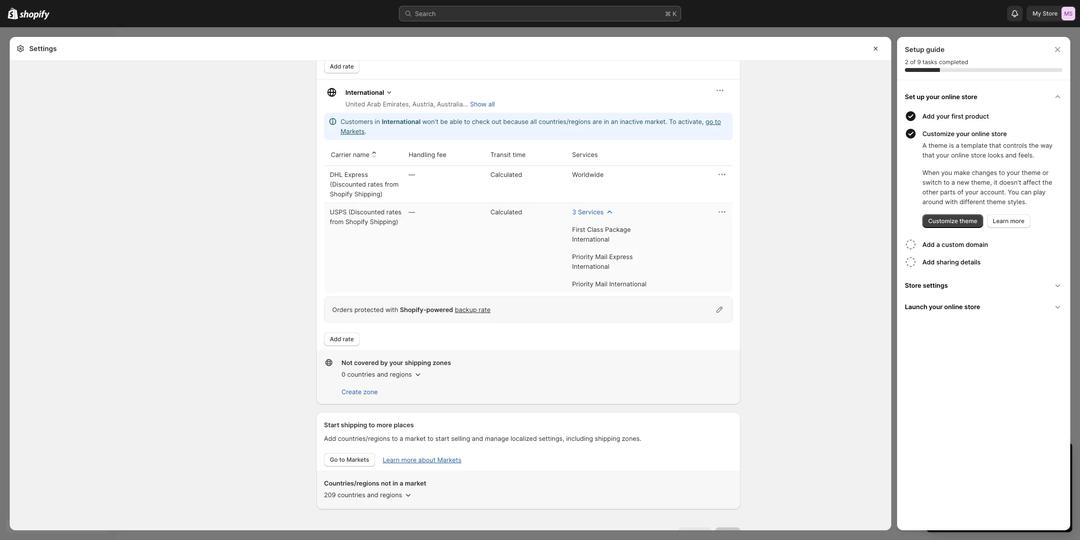 Task type: describe. For each thing, give the bounding box(es) containing it.
out
[[492, 118, 502, 126]]

2 horizontal spatial in
[[604, 118, 609, 126]]

changes
[[972, 169, 997, 177]]

transit time
[[491, 151, 526, 159]]

start
[[324, 421, 339, 429]]

tasks
[[923, 58, 938, 66]]

customize your online store button
[[923, 125, 1067, 141]]

a for a theme is a template that controls the way that your online store looks and feels.
[[956, 142, 960, 149]]

parts
[[940, 188, 956, 196]]

2
[[905, 58, 909, 66]]

protected
[[354, 306, 384, 314]]

my store image
[[1062, 7, 1075, 20]]

domain
[[966, 241, 988, 249]]

arab
[[367, 100, 381, 108]]

carrier
[[331, 151, 351, 159]]

with inside settings dialog
[[386, 306, 398, 314]]

because
[[503, 118, 529, 126]]

2 horizontal spatial shipping
[[595, 435, 620, 443]]

— for usps (discounted rates from shopify shipping)
[[409, 208, 415, 216]]

to right able
[[464, 118, 470, 126]]

theme up affect
[[1022, 169, 1041, 177]]

customers in international won't be able to check out because all countries/regions are in an inactive market. to activate,
[[341, 118, 706, 126]]

settings
[[29, 44, 57, 53]]

fee
[[437, 151, 447, 159]]

create zone button
[[336, 385, 384, 399]]

looks
[[988, 151, 1004, 159]]

selling
[[451, 435, 470, 443]]

online inside a theme is a template that controls the way that your online store looks and feels.
[[951, 151, 969, 159]]

customize theme
[[929, 218, 978, 225]]

add for to
[[324, 435, 336, 443]]

markets for go to markets
[[341, 128, 365, 135]]

go to markets
[[341, 118, 721, 135]]

to left places
[[369, 421, 375, 429]]

add for first
[[923, 112, 935, 120]]

go
[[330, 456, 338, 464]]

more for learn more about markets
[[401, 456, 417, 464]]

different
[[960, 198, 985, 206]]

— for dhl express (discounted rates from shopify shipping)
[[409, 171, 415, 179]]

first class package international
[[572, 226, 631, 243]]

shopify-
[[400, 306, 426, 314]]

emirates,
[[383, 100, 411, 108]]

first
[[572, 226, 585, 234]]

1 horizontal spatial shopify image
[[20, 10, 50, 20]]

is
[[950, 142, 954, 149]]

set
[[905, 93, 915, 101]]

sharing
[[937, 258, 959, 266]]

regions for 0 countries and regions
[[390, 371, 412, 379]]

1 horizontal spatial in
[[393, 480, 398, 488]]

check
[[472, 118, 490, 126]]

add sharing details button
[[923, 254, 1067, 271]]

start
[[435, 435, 449, 443]]

powered
[[426, 306, 453, 314]]

won't
[[422, 118, 439, 126]]

to inside the go to markets
[[715, 118, 721, 126]]

go
[[706, 118, 713, 126]]

or
[[1043, 169, 1049, 177]]

customize your online store element
[[903, 141, 1067, 228]]

a
[[923, 142, 927, 149]]

international inside first class package international
[[572, 236, 610, 243]]

up
[[917, 93, 925, 101]]

your trial just started element
[[927, 469, 1073, 533]]

a for add countries/regions to a market to start selling and manage localized settings, including shipping zones.
[[400, 435, 403, 443]]

my store
[[1033, 10, 1058, 17]]

mark add a custom domain as done image
[[905, 239, 917, 251]]

your right launch
[[929, 303, 943, 311]]

1 horizontal spatial all
[[530, 118, 537, 126]]

able
[[450, 118, 462, 126]]

mark add sharing details as done image
[[905, 256, 917, 268]]

your inside a theme is a template that controls the way that your online store looks and feels.
[[936, 151, 950, 159]]

add your first product button
[[923, 108, 1067, 125]]

customize your online store
[[923, 130, 1007, 138]]

add a custom domain button
[[923, 236, 1067, 254]]

1 horizontal spatial shipping
[[405, 359, 431, 367]]

a inside button
[[937, 241, 940, 249]]

store inside the customize your online store button
[[992, 130, 1007, 138]]

1 vertical spatial more
[[377, 421, 392, 429]]

store settings
[[905, 282, 948, 290]]

priority mail express international
[[572, 253, 633, 271]]

and inside a theme is a template that controls the way that your online store looks and feels.
[[1006, 151, 1017, 159]]

theme down different
[[960, 218, 978, 225]]

rates inside dhl express (discounted rates from shopify shipping)
[[368, 181, 383, 188]]

the inside the when you make changes to your theme or switch to a new theme, it doesn't affect the other parts of your account. you can play around with different theme styles.
[[1043, 179, 1052, 186]]

create
[[342, 388, 362, 396]]

from inside dhl express (discounted rates from shopify shipping)
[[385, 181, 399, 188]]

be
[[440, 118, 448, 126]]

a for countries/regions not in a market
[[400, 480, 403, 488]]

australia...
[[437, 100, 468, 108]]

1 add rate button from the top
[[324, 60, 360, 73]]

online up "add your first product"
[[942, 93, 960, 101]]

2 add rate from the top
[[330, 336, 354, 343]]

209 countries and regions button
[[324, 489, 413, 502]]

0 vertical spatial store
[[1043, 10, 1058, 17]]

international inside priority mail express international
[[572, 263, 610, 271]]

when
[[923, 169, 940, 177]]

2 of 9 tasks completed
[[905, 58, 968, 66]]

to down places
[[392, 435, 398, 443]]

k
[[673, 10, 677, 18]]

to left start on the bottom
[[428, 435, 434, 443]]

⌘
[[665, 10, 671, 18]]

setup guide dialog
[[897, 37, 1071, 531]]

setup guide
[[905, 45, 945, 54]]

your up different
[[966, 188, 979, 196]]

market for in
[[405, 480, 426, 488]]

handling fee
[[409, 151, 447, 159]]

international down emirates,
[[382, 118, 421, 126]]

1 add rate from the top
[[330, 63, 354, 70]]

your right 'up' in the top right of the page
[[926, 93, 940, 101]]

you
[[942, 169, 952, 177]]

not
[[342, 359, 353, 367]]

austria,
[[412, 100, 435, 108]]

0 countries and regions
[[342, 371, 412, 379]]

international button
[[318, 80, 396, 99]]

dhl express (discounted rates from shopify shipping)
[[330, 171, 399, 198]]

activate,
[[678, 118, 704, 126]]

1 vertical spatial countries/regions
[[338, 435, 390, 443]]

3 services button
[[566, 205, 620, 219]]

customize theme link
[[923, 215, 983, 228]]

1 vertical spatial rate
[[479, 306, 491, 314]]

united
[[346, 100, 365, 108]]

my
[[1033, 10, 1041, 17]]

are
[[593, 118, 602, 126]]

countries for 0
[[347, 371, 375, 379]]

3
[[572, 208, 576, 216]]

the inside a theme is a template that controls the way that your online store looks and feels.
[[1029, 142, 1039, 149]]

0 horizontal spatial shopify image
[[8, 8, 18, 19]]

carrier name button
[[329, 146, 381, 164]]

transit
[[491, 151, 511, 159]]

store inside launch your online store button
[[965, 303, 980, 311]]

countries/regions
[[324, 480, 379, 488]]

shopify inside "usps (discounted rates from shopify shipping)"
[[346, 218, 368, 226]]

your up template
[[957, 130, 970, 138]]

it
[[994, 179, 998, 186]]

status inside settings dialog
[[324, 113, 733, 140]]

go to markets
[[330, 456, 369, 464]]

set up your online store
[[905, 93, 978, 101]]

completed
[[939, 58, 968, 66]]

add countries/regions to a market to start selling and manage localized settings, including shipping zones.
[[324, 435, 642, 443]]

around
[[923, 198, 944, 206]]

2 add rate button from the top
[[324, 333, 360, 346]]

add for custom
[[923, 241, 935, 249]]

first
[[952, 112, 964, 120]]

settings,
[[539, 435, 565, 443]]

0
[[342, 371, 346, 379]]



Task type: vqa. For each thing, say whether or not it's contained in the screenshot.
"TEXT BOX"
no



Task type: locate. For each thing, give the bounding box(es) containing it.
online up template
[[972, 130, 990, 138]]

markets
[[341, 128, 365, 135], [347, 456, 369, 464], [437, 456, 462, 464]]

2 vertical spatial shipping
[[595, 435, 620, 443]]

1 horizontal spatial that
[[990, 142, 1002, 149]]

more
[[1010, 218, 1025, 225], [377, 421, 392, 429], [401, 456, 417, 464]]

add down 'up' in the top right of the page
[[923, 112, 935, 120]]

set up your online store button
[[901, 86, 1067, 108]]

inactive
[[620, 118, 643, 126]]

(discounted down dhl
[[330, 181, 366, 188]]

guide
[[926, 45, 945, 54]]

store up product
[[962, 93, 978, 101]]

to
[[669, 118, 677, 126]]

1 horizontal spatial express
[[609, 253, 633, 261]]

online
[[942, 93, 960, 101], [972, 130, 990, 138], [951, 151, 969, 159], [944, 303, 963, 311]]

0 vertical spatial —
[[409, 171, 415, 179]]

0 horizontal spatial learn
[[383, 456, 400, 464]]

1 vertical spatial add rate button
[[324, 333, 360, 346]]

online down settings
[[944, 303, 963, 311]]

learn for learn more
[[993, 218, 1009, 225]]

store right the my
[[1043, 10, 1058, 17]]

international down priority mail express international
[[609, 280, 647, 288]]

0 horizontal spatial rates
[[368, 181, 383, 188]]

manage
[[485, 435, 509, 443]]

add inside button
[[923, 258, 935, 266]]

customize
[[923, 130, 955, 138], [929, 218, 958, 225]]

2 mail from the top
[[595, 280, 608, 288]]

an
[[611, 118, 618, 126]]

store inside 'button'
[[905, 282, 922, 290]]

learn for learn more about markets
[[383, 456, 400, 464]]

countries down covered
[[347, 371, 375, 379]]

add right mark add sharing details as done image
[[923, 258, 935, 266]]

add up international dropdown button
[[330, 63, 341, 70]]

.
[[365, 128, 366, 135]]

shipping)
[[354, 190, 383, 198], [370, 218, 398, 226]]

more left places
[[377, 421, 392, 429]]

markets right go
[[347, 456, 369, 464]]

1 vertical spatial with
[[386, 306, 398, 314]]

your up doesn't
[[1007, 169, 1020, 177]]

theme inside a theme is a template that controls the way that your online store looks and feels.
[[929, 142, 948, 149]]

0 horizontal spatial shipping
[[341, 421, 367, 429]]

add rate up international dropdown button
[[330, 63, 354, 70]]

mail inside priority mail express international
[[595, 253, 608, 261]]

with
[[945, 198, 958, 206], [386, 306, 398, 314]]

mail for international
[[595, 280, 608, 288]]

1 vertical spatial countries
[[338, 492, 365, 499]]

1 vertical spatial store
[[905, 282, 922, 290]]

countries/regions down the start shipping to more places
[[338, 435, 390, 443]]

0 vertical spatial express
[[345, 171, 368, 179]]

express
[[345, 171, 368, 179], [609, 253, 633, 261]]

0 horizontal spatial store
[[905, 282, 922, 290]]

including
[[566, 435, 593, 443]]

rate
[[343, 63, 354, 70], [479, 306, 491, 314], [343, 336, 354, 343]]

mail down priority mail express international
[[595, 280, 608, 288]]

0 horizontal spatial countries/regions
[[338, 435, 390, 443]]

launch your online store
[[905, 303, 980, 311]]

customize down the around
[[929, 218, 958, 225]]

1 vertical spatial services
[[578, 208, 604, 216]]

not
[[381, 480, 391, 488]]

rate up international dropdown button
[[343, 63, 354, 70]]

about
[[418, 456, 436, 464]]

customize for customize your online store
[[923, 130, 955, 138]]

store down add your first product button
[[992, 130, 1007, 138]]

store inside a theme is a template that controls the way that your online store looks and feels.
[[971, 151, 986, 159]]

shopify down usps
[[346, 218, 368, 226]]

international down the "class"
[[572, 236, 610, 243]]

a inside a theme is a template that controls the way that your online store looks and feels.
[[956, 142, 960, 149]]

details
[[961, 258, 981, 266]]

0 vertical spatial from
[[385, 181, 399, 188]]

more for learn more
[[1010, 218, 1025, 225]]

express right dhl
[[345, 171, 368, 179]]

doesn't
[[1000, 179, 1022, 186]]

0 horizontal spatial that
[[923, 151, 935, 159]]

handling
[[409, 151, 435, 159]]

learn inside settings dialog
[[383, 456, 400, 464]]

add sharing details
[[923, 258, 981, 266]]

market down learn more about markets
[[405, 480, 426, 488]]

customize for customize theme
[[929, 218, 958, 225]]

controls
[[1003, 142, 1027, 149]]

2 priority from the top
[[572, 280, 594, 288]]

united arab emirates, austria, australia... show all
[[346, 100, 495, 108]]

add rate up not
[[330, 336, 354, 343]]

— down the handling in the left top of the page
[[409, 171, 415, 179]]

add down the orders
[[330, 336, 341, 343]]

status containing customers in
[[324, 113, 733, 140]]

your left first
[[937, 112, 950, 120]]

1 vertical spatial customize
[[929, 218, 958, 225]]

0 horizontal spatial all
[[488, 100, 495, 108]]

calculated for dhl express (discounted rates from shopify shipping)
[[491, 171, 522, 179]]

0 vertical spatial regions
[[390, 371, 412, 379]]

market for to
[[405, 435, 426, 443]]

the down or
[[1043, 179, 1052, 186]]

shipping right start
[[341, 421, 367, 429]]

account.
[[981, 188, 1006, 196]]

0 vertical spatial learn
[[993, 218, 1009, 225]]

priority down first
[[572, 253, 594, 261]]

2 — from the top
[[409, 208, 415, 216]]

(discounted inside "usps (discounted rates from shopify shipping)"
[[349, 208, 385, 216]]

countries down countries/regions
[[338, 492, 365, 499]]

setup
[[905, 45, 925, 54]]

(discounted inside dhl express (discounted rates from shopify shipping)
[[330, 181, 366, 188]]

styles.
[[1008, 198, 1027, 206]]

to right "go"
[[715, 118, 721, 126]]

a down places
[[400, 435, 403, 443]]

0 vertical spatial services
[[572, 151, 598, 159]]

2 calculated from the top
[[491, 208, 522, 216]]

worldwide
[[572, 171, 604, 179]]

store
[[962, 93, 978, 101], [992, 130, 1007, 138], [971, 151, 986, 159], [965, 303, 980, 311]]

your down is
[[936, 151, 950, 159]]

add your first product
[[923, 112, 989, 120]]

can
[[1021, 188, 1032, 196]]

priority down priority mail express international
[[572, 280, 594, 288]]

1 vertical spatial all
[[530, 118, 537, 126]]

and down by
[[377, 371, 388, 379]]

shopify
[[330, 190, 353, 198], [346, 218, 368, 226]]

1 vertical spatial of
[[958, 188, 964, 196]]

0 vertical spatial mail
[[595, 253, 608, 261]]

shopify image
[[8, 8, 18, 19], [20, 10, 50, 20]]

0 vertical spatial that
[[990, 142, 1002, 149]]

1 horizontal spatial more
[[401, 456, 417, 464]]

shipping left the zones
[[405, 359, 431, 367]]

1 horizontal spatial the
[[1043, 179, 1052, 186]]

in left an
[[604, 118, 609, 126]]

store settings button
[[901, 275, 1067, 296]]

not covered by your shipping zones
[[342, 359, 451, 367]]

1 vertical spatial shipping)
[[370, 218, 398, 226]]

0 vertical spatial calculated
[[491, 171, 522, 179]]

customize up is
[[923, 130, 955, 138]]

priority inside priority mail express international
[[572, 253, 594, 261]]

rates down dhl express (discounted rates from shopify shipping)
[[386, 208, 402, 216]]

new
[[957, 179, 970, 186]]

(discounted down dhl express (discounted rates from shopify shipping)
[[349, 208, 385, 216]]

0 horizontal spatial of
[[910, 58, 916, 66]]

of inside the when you make changes to your theme or switch to a new theme, it doesn't affect the other parts of your account. you can play around with different theme styles.
[[958, 188, 964, 196]]

regions down the not covered by your shipping zones
[[390, 371, 412, 379]]

and right 'selling' at left bottom
[[472, 435, 483, 443]]

1 vertical spatial priority
[[572, 280, 594, 288]]

0 vertical spatial shopify
[[330, 190, 353, 198]]

0 vertical spatial the
[[1029, 142, 1039, 149]]

your right by
[[390, 359, 403, 367]]

store
[[1043, 10, 1058, 17], [905, 282, 922, 290]]

0 vertical spatial priority
[[572, 253, 594, 261]]

1 vertical spatial regions
[[380, 492, 402, 499]]

the up feels.
[[1029, 142, 1039, 149]]

1 horizontal spatial store
[[1043, 10, 1058, 17]]

0 horizontal spatial from
[[330, 218, 344, 226]]

with down parts
[[945, 198, 958, 206]]

1 vertical spatial shipping
[[341, 421, 367, 429]]

when you make changes to your theme or switch to a new theme, it doesn't affect the other parts of your account. you can play around with different theme styles.
[[923, 169, 1052, 206]]

1 horizontal spatial of
[[958, 188, 964, 196]]

1 horizontal spatial countries/regions
[[539, 118, 591, 126]]

priority
[[572, 253, 594, 261], [572, 280, 594, 288]]

0 horizontal spatial more
[[377, 421, 392, 429]]

shopify inside dhl express (discounted rates from shopify shipping)
[[330, 190, 353, 198]]

learn more about markets link
[[383, 456, 462, 464]]

theme down account.
[[987, 198, 1006, 206]]

0 vertical spatial (discounted
[[330, 181, 366, 188]]

a theme is a template that controls the way that your online store looks and feels.
[[923, 142, 1053, 159]]

2 vertical spatial rate
[[343, 336, 354, 343]]

markets for go to markets
[[347, 456, 369, 464]]

0 vertical spatial add rate button
[[324, 60, 360, 73]]

learn more about markets
[[383, 456, 462, 464]]

1 vertical spatial mail
[[595, 280, 608, 288]]

all right because
[[530, 118, 537, 126]]

international inside dropdown button
[[346, 89, 384, 96]]

209
[[324, 492, 336, 499]]

rate right the backup
[[479, 306, 491, 314]]

orders
[[332, 306, 353, 314]]

show
[[470, 100, 487, 108]]

shipping) inside dhl express (discounted rates from shopify shipping)
[[354, 190, 383, 198]]

1 vertical spatial —
[[409, 208, 415, 216]]

package
[[605, 226, 631, 234]]

(discounted
[[330, 181, 366, 188], [349, 208, 385, 216]]

0 vertical spatial rate
[[343, 63, 354, 70]]

1 vertical spatial express
[[609, 253, 633, 261]]

shipping) down dhl express (discounted rates from shopify shipping)
[[370, 218, 398, 226]]

1 vertical spatial that
[[923, 151, 935, 159]]

1 vertical spatial (discounted
[[349, 208, 385, 216]]

2 vertical spatial more
[[401, 456, 417, 464]]

all right show
[[488, 100, 495, 108]]

more down the styles.
[[1010, 218, 1025, 225]]

markets right about
[[437, 456, 462, 464]]

to up doesn't
[[999, 169, 1005, 177]]

learn up 'add a custom domain' button
[[993, 218, 1009, 225]]

you
[[1008, 188, 1019, 196]]

that down a
[[923, 151, 935, 159]]

1 priority from the top
[[572, 253, 594, 261]]

calculated for usps (discounted rates from shopify shipping)
[[491, 208, 522, 216]]

to down you
[[944, 179, 950, 186]]

a inside the when you make changes to your theme or switch to a new theme, it doesn't affect the other parts of your account. you can play around with different theme styles.
[[952, 179, 955, 186]]

international up priority mail international
[[572, 263, 610, 271]]

services
[[572, 151, 598, 159], [578, 208, 604, 216]]

countries for 209
[[338, 492, 365, 499]]

priority mail international
[[572, 280, 647, 288]]

countries
[[347, 371, 375, 379], [338, 492, 365, 499]]

1 vertical spatial rates
[[386, 208, 402, 216]]

product
[[966, 112, 989, 120]]

express inside priority mail express international
[[609, 253, 633, 261]]

0 horizontal spatial express
[[345, 171, 368, 179]]

market.
[[645, 118, 667, 126]]

0 vertical spatial countries
[[347, 371, 375, 379]]

class
[[587, 226, 604, 234]]

from down usps
[[330, 218, 344, 226]]

to
[[464, 118, 470, 126], [715, 118, 721, 126], [999, 169, 1005, 177], [944, 179, 950, 186], [369, 421, 375, 429], [392, 435, 398, 443], [428, 435, 434, 443], [339, 456, 345, 464]]

international up arab
[[346, 89, 384, 96]]

learn inside learn more link
[[993, 218, 1009, 225]]

1 mail from the top
[[595, 253, 608, 261]]

1 vertical spatial the
[[1043, 179, 1052, 186]]

usps
[[330, 208, 347, 216]]

1 vertical spatial calculated
[[491, 208, 522, 216]]

rates inside "usps (discounted rates from shopify shipping)"
[[386, 208, 402, 216]]

search
[[415, 10, 436, 18]]

a right not
[[400, 480, 403, 488]]

a left new
[[952, 179, 955, 186]]

0 horizontal spatial with
[[386, 306, 398, 314]]

store up launch
[[905, 282, 922, 290]]

in down arab
[[375, 118, 380, 126]]

theme
[[929, 142, 948, 149], [1022, 169, 1041, 177], [987, 198, 1006, 206], [960, 218, 978, 225]]

of down new
[[958, 188, 964, 196]]

express inside dhl express (discounted rates from shopify shipping)
[[345, 171, 368, 179]]

services right 3
[[578, 208, 604, 216]]

1 market from the top
[[405, 435, 426, 443]]

covered
[[354, 359, 379, 367]]

customize inside button
[[923, 130, 955, 138]]

express down package
[[609, 253, 633, 261]]

online down is
[[951, 151, 969, 159]]

countries/regions left are
[[539, 118, 591, 126]]

show all button
[[464, 97, 501, 111]]

0 vertical spatial with
[[945, 198, 958, 206]]

regions
[[390, 371, 412, 379], [380, 492, 402, 499]]

zones.
[[622, 435, 642, 443]]

services up worldwide
[[572, 151, 598, 159]]

mail down first class package international
[[595, 253, 608, 261]]

— right "usps (discounted rates from shopify shipping)"
[[409, 208, 415, 216]]

0 vertical spatial shipping)
[[354, 190, 383, 198]]

0 vertical spatial shipping
[[405, 359, 431, 367]]

and down controls
[[1006, 151, 1017, 159]]

add rate button up international dropdown button
[[324, 60, 360, 73]]

with inside the when you make changes to your theme or switch to a new theme, it doesn't affect the other parts of your account. you can play around with different theme styles.
[[945, 198, 958, 206]]

0 vertical spatial customize
[[923, 130, 955, 138]]

0 vertical spatial of
[[910, 58, 916, 66]]

in right not
[[393, 480, 398, 488]]

1 vertical spatial shopify
[[346, 218, 368, 226]]

play
[[1034, 188, 1046, 196]]

add for details
[[923, 258, 935, 266]]

usps (discounted rates from shopify shipping)
[[330, 208, 402, 226]]

priority for priority mail international
[[572, 280, 594, 288]]

countries inside the 0 countries and regions button
[[347, 371, 375, 379]]

1 horizontal spatial with
[[945, 198, 958, 206]]

shipping) up "usps (discounted rates from shopify shipping)"
[[354, 190, 383, 198]]

priority for priority mail express international
[[572, 253, 594, 261]]

countries/regions
[[539, 118, 591, 126], [338, 435, 390, 443]]

more inside customize your online store element
[[1010, 218, 1025, 225]]

0 vertical spatial rates
[[368, 181, 383, 188]]

0 vertical spatial market
[[405, 435, 426, 443]]

a left custom
[[937, 241, 940, 249]]

0 horizontal spatial in
[[375, 118, 380, 126]]

settings dialog
[[10, 0, 892, 541]]

services inside dropdown button
[[578, 208, 604, 216]]

shipping) inside "usps (discounted rates from shopify shipping)"
[[370, 218, 398, 226]]

go to markets link
[[324, 454, 375, 467]]

2 horizontal spatial more
[[1010, 218, 1025, 225]]

0 vertical spatial more
[[1010, 218, 1025, 225]]

1 horizontal spatial rates
[[386, 208, 402, 216]]

0 vertical spatial all
[[488, 100, 495, 108]]

learn more link
[[987, 215, 1031, 228]]

rates down name
[[368, 181, 383, 188]]

more left about
[[401, 456, 417, 464]]

with left shopify-
[[386, 306, 398, 314]]

market down places
[[405, 435, 426, 443]]

in
[[375, 118, 380, 126], [604, 118, 609, 126], [393, 480, 398, 488]]

mail for express
[[595, 253, 608, 261]]

add rate button up not
[[324, 333, 360, 346]]

1 vertical spatial learn
[[383, 456, 400, 464]]

countries/regions not in a market
[[324, 480, 426, 488]]

1 vertical spatial add rate
[[330, 336, 354, 343]]

time
[[513, 151, 526, 159]]

way
[[1041, 142, 1053, 149]]

2 market from the top
[[405, 480, 426, 488]]

backup rate button
[[449, 303, 496, 317]]

0 vertical spatial add rate
[[330, 63, 354, 70]]

go to markets link
[[341, 118, 721, 135]]

dhl
[[330, 171, 343, 179]]

—
[[409, 171, 415, 179], [409, 208, 415, 216]]

1 vertical spatial from
[[330, 218, 344, 226]]

0 vertical spatial countries/regions
[[539, 118, 591, 126]]

from
[[385, 181, 399, 188], [330, 218, 344, 226]]

countries inside the 209 countries and regions button
[[338, 492, 365, 499]]

markets inside the go to markets
[[341, 128, 365, 135]]

shopify up usps
[[330, 190, 353, 198]]

status
[[324, 113, 733, 140]]

1 horizontal spatial from
[[385, 181, 399, 188]]

store down template
[[971, 151, 986, 159]]

localized
[[511, 435, 537, 443]]

store inside set up your online store button
[[962, 93, 978, 101]]

1 vertical spatial market
[[405, 480, 426, 488]]

1 horizontal spatial learn
[[993, 218, 1009, 225]]

from inside "usps (discounted rates from shopify shipping)"
[[330, 218, 344, 226]]

of right 2
[[910, 58, 916, 66]]

rate up not
[[343, 336, 354, 343]]

and down countries/regions not in a market
[[367, 492, 378, 499]]

add down start
[[324, 435, 336, 443]]

regions for 209 countries and regions
[[380, 492, 402, 499]]

1 calculated from the top
[[491, 171, 522, 179]]

to right go
[[339, 456, 345, 464]]

1 — from the top
[[409, 171, 415, 179]]

that up looks
[[990, 142, 1002, 149]]

your inside settings dialog
[[390, 359, 403, 367]]

0 horizontal spatial the
[[1029, 142, 1039, 149]]



